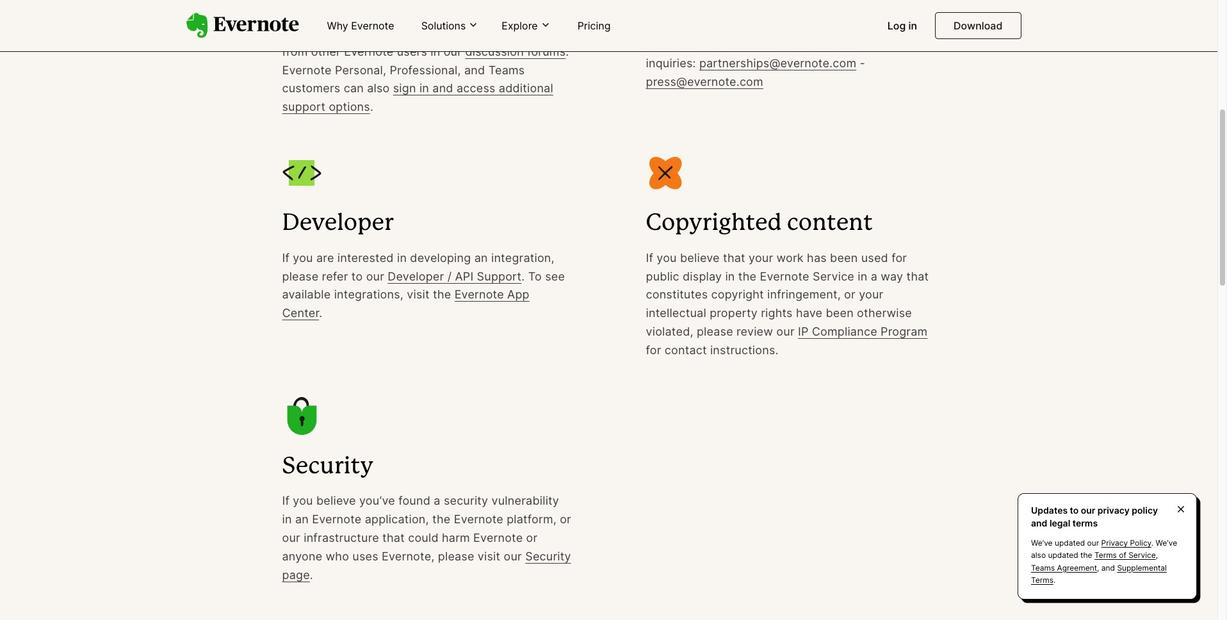 Task type: describe. For each thing, give the bounding box(es) containing it.
why evernote link
[[319, 14, 402, 38]]

learning
[[401, 26, 449, 40]]

pricing
[[578, 19, 611, 32]]

page
[[282, 568, 310, 581]]

press@evernote.com
[[646, 75, 764, 88]]

or right platform,
[[560, 513, 571, 526]]

a inside if you believe you've found a security vulnerability in an evernote application, the evernote platform, or our infrastructure that could harm evernote or anyone who uses evernote, please visit our
[[434, 494, 441, 508]]

lock icon image
[[281, 396, 322, 437]]

for inside "ip compliance program for contact instructions."
[[646, 343, 661, 357]]

options
[[329, 100, 370, 113]]

have
[[796, 306, 823, 320]]

partnerships@evernote.com link
[[699, 56, 857, 70]]

security for security
[[282, 456, 374, 478]]

in down used
[[858, 269, 868, 283]]

security page link
[[282, 549, 571, 581]]

partnerships@evernote.com
[[699, 56, 857, 70]]

to inside updates to our privacy policy and legal terms
[[1070, 505, 1079, 516]]

for inside if you believe that your work has been used for public display in the evernote service in a way that constitutes copyright infringement, or your intellectual property rights have been otherwise violated, please review our
[[892, 251, 907, 264]]

developers icon image
[[281, 152, 322, 193]]

developing
[[410, 251, 471, 264]]

evernote inside if you believe that your work has been used for public display in the evernote service in a way that constitutes copyright infringement, or your intellectual property rights have been otherwise violated, please review our
[[760, 269, 810, 283]]

sign
[[393, 82, 416, 95]]

compliance
[[812, 325, 878, 338]]

supplemental terms
[[1031, 563, 1167, 585]]

you for copyrighted content
[[657, 251, 677, 264]]

check
[[496, 8, 529, 21]]

please inside if you are interested in developing an integration, please refer to our
[[282, 269, 319, 283]]

if for developer
[[282, 251, 290, 264]]

in up "copyright" at the right top of page
[[725, 269, 735, 283]]

help
[[361, 26, 387, 40]]

teams inside terms of service , teams agreement , and
[[1031, 563, 1055, 572]]

. inside ". evernote personal, professional, and teams customers can also"
[[566, 45, 569, 58]]

having
[[330, 8, 366, 21]]

visit inside if you believe you've found a security vulnerability in an evernote application, the evernote platform, or our infrastructure that could harm evernote or anyone who uses evernote, please visit our
[[478, 549, 501, 563]]

evernote inside or get assistance from other evernote users in our
[[344, 45, 394, 58]]

interested
[[337, 251, 394, 264]]

partnerships
[[797, 38, 867, 51]]

why
[[327, 19, 348, 32]]

property
[[710, 306, 758, 320]]

. inside . to see available integrations, visit the
[[522, 269, 525, 283]]

in inside or get assistance from other evernote users in our
[[431, 45, 440, 58]]

service inside if you believe that your work has been used for public display in the evernote service in a way that constitutes copyright infringement, or your intellectual property rights have been otherwise violated, please review our
[[813, 269, 855, 283]]

. we've also updated the
[[1031, 538, 1178, 560]]

a inside if you believe that your work has been used for public display in the evernote service in a way that constitutes copyright infringement, or your intellectual property rights have been otherwise violated, please review our
[[871, 269, 878, 283]]

we've updated our privacy policy
[[1031, 538, 1152, 548]]

used
[[861, 251, 888, 264]]

please inside if you believe that your work has been used for public display in the evernote service in a way that constitutes copyright infringement, or your intellectual property rights have been otherwise violated, please review our
[[697, 325, 733, 338]]

evernote, inside if you believe you've found a security vulnerability in an evernote application, the evernote platform, or our infrastructure that could harm evernote or anyone who uses evernote, please visit our
[[382, 549, 435, 563]]

harm
[[442, 531, 470, 544]]

users
[[397, 45, 427, 58]]

display
[[683, 269, 722, 283]]

to inside if you are interested in developing an integration, please refer to our
[[352, 269, 363, 283]]

help & learning
[[361, 26, 449, 40]]

evernote, inside if you're having trouble with evernote, check out the articles in
[[439, 8, 492, 21]]

our inside if you believe that your work has been used for public display in the evernote service in a way that constitutes copyright infringement, or your intellectual property rights have been otherwise violated, please review our
[[777, 325, 795, 338]]

privacy
[[1102, 538, 1128, 548]]

developer / api support link
[[388, 269, 522, 283]]

you for security
[[293, 494, 313, 508]]

pricing link
[[570, 14, 618, 38]]

copyrighted
[[646, 213, 782, 234]]

otherwise
[[857, 306, 912, 320]]

evernote app center
[[282, 288, 530, 320]]

our up anyone
[[282, 531, 300, 544]]

0 vertical spatial been
[[830, 251, 858, 264]]

press@evernote.com link
[[646, 75, 764, 88]]

who
[[326, 549, 349, 563]]

if inside if you're having trouble with evernote, check out the articles in
[[282, 8, 290, 21]]

. evernote personal, professional, and teams customers can also
[[282, 45, 569, 95]]

solutions
[[421, 19, 466, 32]]

that inside if you believe you've found a security vulnerability in an evernote application, the evernote platform, or our infrastructure that could harm evernote or anyone who uses evernote, please visit our
[[383, 531, 405, 544]]

found
[[399, 494, 431, 508]]

or inside to contact evernote about partnerships or press inquiries:
[[870, 38, 882, 51]]

in inside if you believe you've found a security vulnerability in an evernote application, the evernote platform, or our infrastructure that could harm evernote or anyone who uses evernote, please visit our
[[282, 513, 292, 526]]

1 we've from the left
[[1031, 538, 1053, 548]]

can
[[344, 82, 364, 95]]

our up terms of service , teams agreement , and
[[1087, 538, 1099, 548]]

believe for security
[[316, 494, 356, 508]]

center
[[282, 306, 319, 320]]

terms of service , teams agreement , and
[[1031, 551, 1158, 572]]

supplemental terms link
[[1031, 563, 1167, 585]]

security for security page
[[525, 549, 571, 563]]

security
[[444, 494, 488, 508]]

. inside . we've also updated the
[[1152, 538, 1154, 548]]

log in
[[888, 19, 917, 32]]

privacy policy link
[[1102, 538, 1152, 548]]

infrastructure
[[304, 531, 379, 544]]

discussion forums link
[[465, 45, 566, 58]]

see
[[545, 269, 565, 283]]

the inside if you're having trouble with evernote, check out the articles in
[[282, 26, 300, 40]]

if you believe you've found a security vulnerability in an evernote application, the evernote platform, or our infrastructure that could harm evernote or anyone who uses evernote, please visit our
[[282, 494, 571, 563]]

support
[[477, 269, 522, 283]]

terms
[[1073, 517, 1098, 528]]

ip compliance program link
[[798, 325, 928, 338]]

discussion forums
[[465, 45, 566, 58]]

and inside sign in and access additional support options
[[433, 82, 453, 95]]

contact inside to contact evernote about partnerships or press inquiries:
[[663, 38, 705, 51]]

from
[[282, 45, 308, 58]]

refer
[[322, 269, 348, 283]]

integrations,
[[334, 288, 404, 301]]

out
[[532, 8, 550, 21]]

explore
[[502, 19, 538, 32]]

also inside . we've also updated the
[[1031, 551, 1046, 560]]

in inside the log in link
[[909, 19, 917, 32]]

integration,
[[491, 251, 555, 264]]

/
[[448, 269, 452, 283]]

updates to our privacy policy and legal terms
[[1031, 505, 1158, 528]]

uses
[[353, 549, 379, 563]]

the inside if you believe that your work has been used for public display in the evernote service in a way that constitutes copyright infringement, or your intellectual property rights have been otherwise violated, please review our
[[739, 269, 757, 283]]

teams agreement link
[[1031, 563, 1097, 572]]

terms inside terms of service , teams agreement , and
[[1095, 551, 1117, 560]]

or get assistance from other evernote users in our
[[282, 26, 548, 58]]

evernote logo image
[[186, 13, 299, 38]]

trouble
[[370, 8, 409, 21]]

partnerships@evernote.com - press@evernote.com
[[646, 56, 865, 88]]

personal,
[[335, 63, 386, 77]]

an inside if you are interested in developing an integration, please refer to our
[[474, 251, 488, 264]]

in inside if you're having trouble with evernote, check out the articles in
[[348, 26, 358, 40]]

security page
[[282, 549, 571, 581]]

the inside if you believe you've found a security vulnerability in an evernote application, the evernote platform, or our infrastructure that could harm evernote or anyone who uses evernote, please visit our
[[432, 513, 451, 526]]

terms of service link
[[1095, 551, 1156, 560]]

and inside updates to our privacy policy and legal terms
[[1031, 517, 1048, 528]]

you're
[[293, 8, 326, 21]]



Task type: locate. For each thing, give the bounding box(es) containing it.
or down platform,
[[526, 531, 538, 544]]

if
[[282, 8, 290, 21], [282, 251, 290, 264], [646, 251, 654, 264], [282, 494, 290, 508]]

0 vertical spatial to
[[646, 38, 660, 51]]

teams left agreement on the bottom right of the page
[[1031, 563, 1055, 572]]

security inside security page
[[525, 549, 571, 563]]

1 vertical spatial ,
[[1097, 563, 1100, 572]]

our inside or get assistance from other evernote users in our
[[444, 45, 462, 58]]

1 vertical spatial terms
[[1031, 575, 1054, 585]]

contact
[[663, 38, 705, 51], [665, 343, 707, 357]]

evernote inside ". evernote personal, professional, and teams customers can also"
[[282, 63, 332, 77]]

0 vertical spatial that
[[723, 251, 746, 264]]

constitutes
[[646, 288, 708, 301]]

ip
[[798, 325, 809, 338]]

of
[[1119, 551, 1127, 560]]

you up public
[[657, 251, 677, 264]]

other
[[311, 45, 341, 58]]

if left you're
[[282, 8, 290, 21]]

1 horizontal spatial believe
[[680, 251, 720, 264]]

platform,
[[507, 513, 557, 526]]

explore button
[[498, 18, 555, 33]]

if you are interested in developing an integration, please refer to our
[[282, 251, 555, 283]]

or inside or get assistance from other evernote users in our
[[452, 26, 464, 40]]

1 vertical spatial believe
[[316, 494, 356, 508]]

articles
[[304, 26, 345, 40]]

solutions button
[[417, 18, 483, 33]]

developer for developer
[[282, 213, 394, 234]]

2 horizontal spatial please
[[697, 325, 733, 338]]

0 vertical spatial please
[[282, 269, 319, 283]]

and down updates
[[1031, 517, 1048, 528]]

evernote, down could
[[382, 549, 435, 563]]

that right way
[[907, 269, 929, 283]]

if up anyone
[[282, 494, 290, 508]]

0 vertical spatial service
[[813, 269, 855, 283]]

ip compliance program for contact instructions.
[[646, 325, 928, 357]]

1 horizontal spatial your
[[859, 288, 884, 301]]

0 horizontal spatial to
[[352, 269, 363, 283]]

copyrighted content
[[646, 213, 873, 234]]

1 horizontal spatial ,
[[1156, 551, 1158, 560]]

infringement,
[[767, 288, 841, 301]]

if inside if you are interested in developing an integration, please refer to our
[[282, 251, 290, 264]]

vulnerability
[[492, 494, 559, 508]]

0 vertical spatial ,
[[1156, 551, 1158, 560]]

please
[[282, 269, 319, 283], [697, 325, 733, 338], [438, 549, 474, 563]]

log
[[888, 19, 906, 32]]

service
[[813, 269, 855, 283], [1129, 551, 1156, 560]]

0 vertical spatial believe
[[680, 251, 720, 264]]

1 horizontal spatial an
[[474, 251, 488, 264]]

download link
[[935, 12, 1021, 39]]

teams
[[489, 63, 525, 77], [1031, 563, 1055, 572]]

0 horizontal spatial terms
[[1031, 575, 1054, 585]]

contact inside "ip compliance program for contact instructions."
[[665, 343, 707, 357]]

0 horizontal spatial evernote,
[[382, 549, 435, 563]]

0 vertical spatial teams
[[489, 63, 525, 77]]

rights
[[761, 306, 793, 320]]

and down . we've also updated the
[[1102, 563, 1115, 572]]

or
[[452, 26, 464, 40], [870, 38, 882, 51], [844, 288, 856, 301], [560, 513, 571, 526], [526, 531, 538, 544]]

teams inside ". evernote personal, professional, and teams customers can also"
[[489, 63, 525, 77]]

0 horizontal spatial to
[[528, 269, 542, 283]]

1 vertical spatial developer
[[388, 269, 444, 283]]

0 horizontal spatial please
[[282, 269, 319, 283]]

evernote
[[351, 19, 394, 32], [709, 38, 758, 51], [344, 45, 394, 58], [282, 63, 332, 77], [760, 269, 810, 283], [455, 288, 504, 301], [312, 513, 362, 526], [454, 513, 503, 526], [473, 531, 523, 544]]

updates
[[1031, 505, 1068, 516]]

intellectual
[[646, 306, 707, 320]]

0 vertical spatial for
[[892, 251, 907, 264]]

1 horizontal spatial we've
[[1156, 538, 1178, 548]]

if for copyrighted content
[[646, 251, 654, 264]]

to down interested
[[352, 269, 363, 283]]

to inside to contact evernote about partnerships or press inquiries:
[[646, 38, 660, 51]]

1 vertical spatial an
[[295, 513, 309, 526]]

1 vertical spatial a
[[434, 494, 441, 508]]

public
[[646, 269, 680, 283]]

that down 'application,'
[[383, 531, 405, 544]]

your up otherwise
[[859, 288, 884, 301]]

1 horizontal spatial that
[[723, 251, 746, 264]]

if you believe that your work has been used for public display in the evernote service in a way that constitutes copyright infringement, or your intellectual property rights have been otherwise violated, please review our
[[646, 251, 929, 338]]

0 vertical spatial contact
[[663, 38, 705, 51]]

1 vertical spatial for
[[646, 343, 661, 357]]

believe up display
[[680, 251, 720, 264]]

0 horizontal spatial a
[[434, 494, 441, 508]]

in inside sign in and access additional support options
[[420, 82, 429, 95]]

1 vertical spatial also
[[1031, 551, 1046, 560]]

we've right policy in the right of the page
[[1156, 538, 1178, 548]]

0 vertical spatial evernote,
[[439, 8, 492, 21]]

the up "copyright" at the right top of page
[[739, 269, 757, 283]]

&
[[390, 26, 397, 40]]

available
[[282, 288, 331, 301]]

visit down security
[[478, 549, 501, 563]]

0 horizontal spatial teams
[[489, 63, 525, 77]]

supplemental
[[1117, 563, 1167, 572]]

believe up infrastructure
[[316, 494, 356, 508]]

please down property
[[697, 325, 733, 338]]

0 vertical spatial security
[[282, 456, 374, 478]]

to inside . to see available integrations, visit the
[[528, 269, 542, 283]]

sign in and access additional support options link
[[282, 82, 553, 113]]

developer up the evernote app center
[[388, 269, 444, 283]]

0 vertical spatial updated
[[1055, 538, 1085, 548]]

to left see
[[528, 269, 542, 283]]

an inside if you believe you've found a security vulnerability in an evernote application, the evernote platform, or our infrastructure that could harm evernote or anyone who uses evernote, please visit our
[[295, 513, 309, 526]]

if inside if you believe you've found a security vulnerability in an evernote application, the evernote platform, or our infrastructure that could harm evernote or anyone who uses evernote, please visit our
[[282, 494, 290, 508]]

we've inside . we've also updated the
[[1156, 538, 1178, 548]]

the inside . we've also updated the
[[1081, 551, 1093, 560]]

1 vertical spatial visit
[[478, 549, 501, 563]]

2 horizontal spatial that
[[907, 269, 929, 283]]

0 horizontal spatial service
[[813, 269, 855, 283]]

0 vertical spatial your
[[749, 251, 773, 264]]

please down harm
[[438, 549, 474, 563]]

and inside ". evernote personal, professional, and teams customers can also"
[[464, 63, 485, 77]]

for up way
[[892, 251, 907, 264]]

1 vertical spatial updated
[[1048, 551, 1079, 560]]

has
[[807, 251, 827, 264]]

support
[[282, 100, 326, 113]]

developer / api support
[[388, 269, 522, 283]]

you inside if you are interested in developing an integration, please refer to our
[[293, 251, 313, 264]]

we've down legal
[[1031, 538, 1053, 548]]

our up terms
[[1081, 505, 1096, 516]]

you up infrastructure
[[293, 494, 313, 508]]

0 vertical spatial also
[[367, 82, 390, 95]]

you left are
[[293, 251, 313, 264]]

teams down discussion forums link
[[489, 63, 525, 77]]

you've
[[359, 494, 395, 508]]

in up anyone
[[282, 513, 292, 526]]

also
[[367, 82, 390, 95], [1031, 551, 1046, 560]]

wrong icon image
[[645, 152, 686, 193]]

service up supplemental
[[1129, 551, 1156, 560]]

professional,
[[390, 63, 461, 77]]

developer
[[282, 213, 394, 234], [388, 269, 444, 283]]

updated down legal
[[1055, 538, 1085, 548]]

in up . to see available integrations, visit the
[[397, 251, 407, 264]]

assistance
[[489, 26, 548, 40]]

press
[[885, 38, 916, 51]]

updated inside . we've also updated the
[[1048, 551, 1079, 560]]

the up harm
[[432, 513, 451, 526]]

in right log
[[909, 19, 917, 32]]

content
[[787, 213, 873, 234]]

you
[[293, 251, 313, 264], [657, 251, 677, 264], [293, 494, 313, 508]]

the down we've updated our privacy policy
[[1081, 551, 1093, 560]]

2 we've from the left
[[1156, 538, 1178, 548]]

2 vertical spatial that
[[383, 531, 405, 544]]

1 vertical spatial contact
[[665, 343, 707, 357]]

1 horizontal spatial terms
[[1095, 551, 1117, 560]]

review
[[737, 325, 773, 338]]

log in link
[[880, 14, 925, 38]]

instructions.
[[710, 343, 779, 357]]

our inside updates to our privacy policy and legal terms
[[1081, 505, 1096, 516]]

1 horizontal spatial to
[[646, 38, 660, 51]]

service down has at the top of page
[[813, 269, 855, 283]]

contact down the violated,
[[665, 343, 707, 357]]

evernote,
[[439, 8, 492, 21], [382, 549, 435, 563]]

developer up are
[[282, 213, 394, 234]]

evernote, up get
[[439, 8, 492, 21]]

also up the teams agreement link
[[1031, 551, 1046, 560]]

that up "copyright" at the right top of page
[[723, 251, 746, 264]]

been up compliance
[[826, 306, 854, 320]]

our inside if you are interested in developing an integration, please refer to our
[[366, 269, 384, 283]]

a right found
[[434, 494, 441, 508]]

for down the violated,
[[646, 343, 661, 357]]

terms inside supplemental terms
[[1031, 575, 1054, 585]]

developer for developer / api support
[[388, 269, 444, 283]]

1 horizontal spatial teams
[[1031, 563, 1055, 572]]

updated
[[1055, 538, 1085, 548], [1048, 551, 1079, 560]]

.
[[566, 45, 569, 58], [370, 100, 373, 113], [522, 269, 525, 283], [319, 306, 322, 320], [1152, 538, 1154, 548], [310, 568, 313, 581], [1054, 575, 1056, 585]]

security down platform,
[[525, 549, 571, 563]]

in up professional,
[[431, 45, 440, 58]]

0 horizontal spatial an
[[295, 513, 309, 526]]

if up public
[[646, 251, 654, 264]]

1 horizontal spatial please
[[438, 549, 474, 563]]

1 vertical spatial teams
[[1031, 563, 1055, 572]]

1 vertical spatial service
[[1129, 551, 1156, 560]]

1 horizontal spatial to
[[1070, 505, 1079, 516]]

the inside . to see available integrations, visit the
[[433, 288, 451, 301]]

1 horizontal spatial service
[[1129, 551, 1156, 560]]

0 vertical spatial developer
[[282, 213, 394, 234]]

an up anyone
[[295, 513, 309, 526]]

1 vertical spatial been
[[826, 306, 854, 320]]

please up available
[[282, 269, 319, 283]]

or up compliance
[[844, 288, 856, 301]]

our down the solutions button
[[444, 45, 462, 58]]

if inside if you believe that your work has been used for public display in the evernote service in a way that constitutes copyright infringement, or your intellectual property rights have been otherwise violated, please review our
[[646, 251, 654, 264]]

1 horizontal spatial evernote,
[[439, 8, 492, 21]]

1 vertical spatial that
[[907, 269, 929, 283]]

an up support
[[474, 251, 488, 264]]

discussion
[[465, 45, 524, 58]]

in down professional,
[[420, 82, 429, 95]]

terms down privacy
[[1095, 551, 1117, 560]]

or left get
[[452, 26, 464, 40]]

0 vertical spatial a
[[871, 269, 878, 283]]

policy
[[1132, 505, 1158, 516]]

evernote inside the evernote app center
[[455, 288, 504, 301]]

a
[[871, 269, 878, 283], [434, 494, 441, 508]]

if you're having trouble with evernote, check out the articles in
[[282, 8, 550, 40]]

0 vertical spatial terms
[[1095, 551, 1117, 560]]

to up terms
[[1070, 505, 1079, 516]]

an
[[474, 251, 488, 264], [295, 513, 309, 526]]

1 horizontal spatial also
[[1031, 551, 1046, 560]]

0 horizontal spatial for
[[646, 343, 661, 357]]

also right can at the left of the page
[[367, 82, 390, 95]]

0 vertical spatial visit
[[407, 288, 430, 301]]

1 vertical spatial to
[[528, 269, 542, 283]]

, up supplemental
[[1156, 551, 1158, 560]]

0 horizontal spatial believe
[[316, 494, 356, 508]]

1 horizontal spatial for
[[892, 251, 907, 264]]

updated up the teams agreement link
[[1048, 551, 1079, 560]]

in down having
[[348, 26, 358, 40]]

please inside if you believe you've found a security vulnerability in an evernote application, the evernote platform, or our infrastructure that could harm evernote or anyone who uses evernote, please visit our
[[438, 549, 474, 563]]

inquiries:
[[646, 56, 696, 70]]

and up access
[[464, 63, 485, 77]]

your left the work
[[749, 251, 773, 264]]

app
[[507, 288, 530, 301]]

, down . we've also updated the
[[1097, 563, 1100, 572]]

api
[[455, 269, 474, 283]]

1 horizontal spatial visit
[[478, 549, 501, 563]]

a left way
[[871, 269, 878, 283]]

and inside terms of service , teams agreement , and
[[1102, 563, 1115, 572]]

our left ip
[[777, 325, 795, 338]]

service inside terms of service , teams agreement , and
[[1129, 551, 1156, 560]]

our down platform,
[[504, 549, 522, 563]]

to up inquiries:
[[646, 38, 660, 51]]

you for developer
[[293, 251, 313, 264]]

the up from
[[282, 26, 300, 40]]

our up integrations,
[[366, 269, 384, 283]]

0 horizontal spatial ,
[[1097, 563, 1100, 572]]

if for security
[[282, 494, 290, 508]]

also inside ". evernote personal, professional, and teams customers can also"
[[367, 82, 390, 95]]

to contact evernote about partnerships or press inquiries:
[[646, 38, 916, 70]]

in
[[909, 19, 917, 32], [348, 26, 358, 40], [431, 45, 440, 58], [420, 82, 429, 95], [397, 251, 407, 264], [725, 269, 735, 283], [858, 269, 868, 283], [282, 513, 292, 526]]

customers
[[282, 82, 340, 95]]

about
[[761, 38, 793, 51]]

your
[[749, 251, 773, 264], [859, 288, 884, 301]]

security down lock icon
[[282, 456, 374, 478]]

2 vertical spatial please
[[438, 549, 474, 563]]

. to see available integrations, visit the
[[282, 269, 565, 301]]

believe inside if you believe you've found a security vulnerability in an evernote application, the evernote platform, or our infrastructure that could harm evernote or anyone who uses evernote, please visit our
[[316, 494, 356, 508]]

visit inside . to see available integrations, visit the
[[407, 288, 430, 301]]

1 vertical spatial evernote,
[[382, 549, 435, 563]]

-
[[860, 56, 865, 70]]

1 horizontal spatial a
[[871, 269, 878, 283]]

0 horizontal spatial also
[[367, 82, 390, 95]]

1 vertical spatial please
[[697, 325, 733, 338]]

you inside if you believe you've found a security vulnerability in an evernote application, the evernote platform, or our infrastructure that could harm evernote or anyone who uses evernote, please visit our
[[293, 494, 313, 508]]

and down professional,
[[433, 82, 453, 95]]

in inside if you are interested in developing an integration, please refer to our
[[397, 251, 407, 264]]

1 vertical spatial security
[[525, 549, 571, 563]]

1 horizontal spatial security
[[525, 549, 571, 563]]

anyone
[[282, 549, 322, 563]]

you inside if you believe that your work has been used for public display in the evernote service in a way that constitutes copyright infringement, or your intellectual property rights have been otherwise violated, please review our
[[657, 251, 677, 264]]

or left press
[[870, 38, 882, 51]]

privacy
[[1098, 505, 1130, 516]]

security
[[282, 456, 374, 478], [525, 549, 571, 563]]

been
[[830, 251, 858, 264], [826, 306, 854, 320]]

the down /
[[433, 288, 451, 301]]

believe inside if you believe that your work has been used for public display in the evernote service in a way that constitutes copyright infringement, or your intellectual property rights have been otherwise violated, please review our
[[680, 251, 720, 264]]

believe for copyrighted content
[[680, 251, 720, 264]]

visit down if you are interested in developing an integration, please refer to our
[[407, 288, 430, 301]]

way
[[881, 269, 903, 283]]

1 vertical spatial your
[[859, 288, 884, 301]]

forums
[[527, 45, 566, 58]]

program
[[881, 325, 928, 338]]

0 horizontal spatial that
[[383, 531, 405, 544]]

if left are
[[282, 251, 290, 264]]

evernote inside to contact evernote about partnerships or press inquiries:
[[709, 38, 758, 51]]

get
[[467, 26, 485, 40]]

1 vertical spatial to
[[1070, 505, 1079, 516]]

0 horizontal spatial we've
[[1031, 538, 1053, 548]]

0 horizontal spatial your
[[749, 251, 773, 264]]

0 vertical spatial to
[[352, 269, 363, 283]]

contact up inquiries:
[[663, 38, 705, 51]]

terms down the teams agreement link
[[1031, 575, 1054, 585]]

0 horizontal spatial visit
[[407, 288, 430, 301]]

been right has at the top of page
[[830, 251, 858, 264]]

or inside if you believe that your work has been used for public display in the evernote service in a way that constitutes copyright infringement, or your intellectual property rights have been otherwise violated, please review our
[[844, 288, 856, 301]]

download
[[954, 19, 1003, 32]]

0 vertical spatial an
[[474, 251, 488, 264]]

0 horizontal spatial security
[[282, 456, 374, 478]]



Task type: vqa. For each thing, say whether or not it's contained in the screenshot.
knowledge at right top
no



